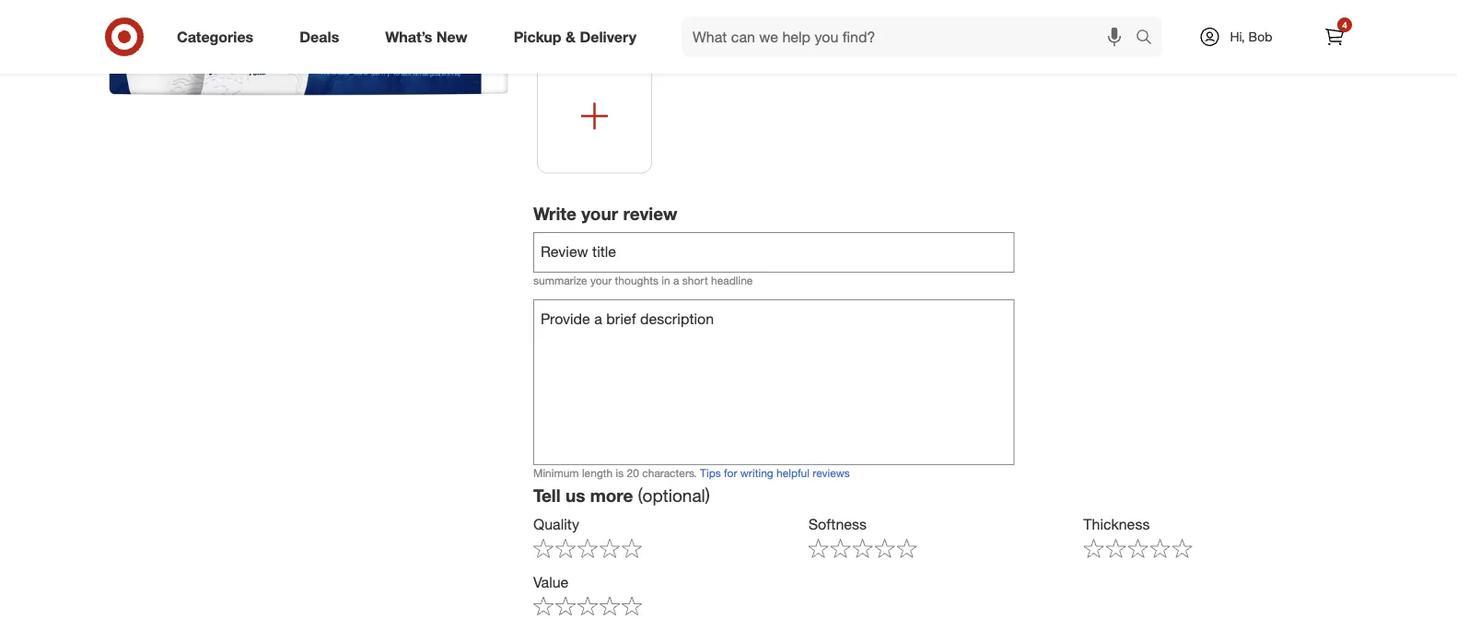 Task type: describe. For each thing, give the bounding box(es) containing it.
summarize your thoughts in a short headline
[[533, 274, 753, 287]]

deals link
[[284, 17, 362, 57]]

minimum length is 20 characters. tips for writing helpful reviews
[[533, 466, 850, 480]]

item
[[728, 9, 749, 23]]

what's new link
[[370, 17, 491, 57]]

deals
[[300, 28, 339, 46]]

new
[[436, 28, 468, 46]]

can
[[558, 25, 576, 39]]

your for write
[[581, 203, 618, 224]]

softness
[[808, 515, 867, 533]]

4 link
[[1314, 17, 1355, 57]]

hi, bob
[[1230, 29, 1273, 45]]

categories
[[177, 28, 254, 46]]

pickup & delivery link
[[498, 17, 660, 57]]

upto
[[618, 25, 640, 39]]

hi,
[[1230, 29, 1245, 45]]

(you
[[533, 25, 555, 39]]

tips for writing helpful reviews button
[[700, 465, 850, 481]]

6
[[643, 25, 649, 39]]

search button
[[1127, 17, 1172, 61]]

thickness
[[1084, 515, 1150, 533]]

other
[[559, 9, 585, 23]]

categories link
[[161, 17, 277, 57]]

What can we help you find? suggestions appear below search field
[[682, 17, 1140, 57]]

of
[[690, 25, 700, 39]]

what's
[[385, 28, 432, 46]]

showing
[[639, 9, 681, 23]]

0 vertical spatial this
[[707, 9, 725, 23]]

is
[[616, 466, 624, 480]]

by
[[624, 9, 636, 23]]

help other guests by showing how this item works for you. (you can include upto 6 photos of this item.)
[[533, 9, 822, 39]]

reviews
[[813, 466, 850, 480]]

helpful
[[777, 466, 810, 480]]

minimum
[[533, 466, 579, 480]]

write your review
[[533, 203, 677, 224]]



Task type: vqa. For each thing, say whether or not it's contained in the screenshot.
in
yes



Task type: locate. For each thing, give the bounding box(es) containing it.
0 horizontal spatial for
[[724, 466, 737, 480]]

a
[[673, 274, 679, 287]]

us
[[565, 485, 585, 506]]

value
[[533, 573, 569, 591]]

pickup
[[514, 28, 561, 46]]

you.
[[801, 9, 822, 23]]

works
[[753, 9, 782, 23]]

search
[[1127, 30, 1172, 48]]

for right tips
[[724, 466, 737, 480]]

your left thoughts
[[590, 274, 612, 287]]

your right write
[[581, 203, 618, 224]]

headline
[[711, 274, 753, 287]]

your for summarize
[[590, 274, 612, 287]]

guests
[[588, 9, 621, 23]]

&
[[566, 28, 576, 46]]

photos
[[653, 25, 687, 39]]

include
[[579, 25, 615, 39]]

quality
[[533, 515, 579, 533]]

pickup & delivery
[[514, 28, 637, 46]]

more
[[590, 485, 633, 506]]

this
[[707, 9, 725, 23], [703, 25, 720, 39]]

length
[[582, 466, 613, 480]]

what's new
[[385, 28, 468, 46]]

write
[[533, 203, 577, 224]]

in
[[662, 274, 670, 287]]

thoughts
[[615, 274, 659, 287]]

20
[[627, 466, 639, 480]]

(optional)
[[638, 485, 710, 506]]

for
[[785, 9, 798, 23], [724, 466, 737, 480]]

1 horizontal spatial for
[[785, 9, 798, 23]]

bob
[[1249, 29, 1273, 45]]

short
[[682, 274, 708, 287]]

this right the how
[[707, 9, 725, 23]]

item.)
[[723, 25, 750, 39]]

1 vertical spatial your
[[590, 274, 612, 287]]

0 vertical spatial for
[[785, 9, 798, 23]]

review
[[623, 203, 677, 224]]

for inside the help other guests by showing how this item works for you. (you can include upto 6 photos of this item.)
[[785, 9, 798, 23]]

summarize
[[533, 274, 587, 287]]

0 vertical spatial your
[[581, 203, 618, 224]]

for left you. at the right top of the page
[[785, 9, 798, 23]]

tell
[[533, 485, 561, 506]]

4
[[1342, 19, 1347, 30]]

1 vertical spatial this
[[703, 25, 720, 39]]

delivery
[[580, 28, 637, 46]]

writing
[[740, 466, 773, 480]]

tips
[[700, 466, 721, 480]]

1 vertical spatial for
[[724, 466, 737, 480]]

None text field
[[533, 232, 1015, 273], [533, 300, 1015, 465], [533, 232, 1015, 273], [533, 300, 1015, 465]]

how
[[684, 9, 704, 23]]

this right of
[[703, 25, 720, 39]]

tell us more (optional)
[[533, 485, 710, 506]]

help
[[533, 9, 556, 23]]

your
[[581, 203, 618, 224], [590, 274, 612, 287]]

characters.
[[642, 466, 697, 480]]



